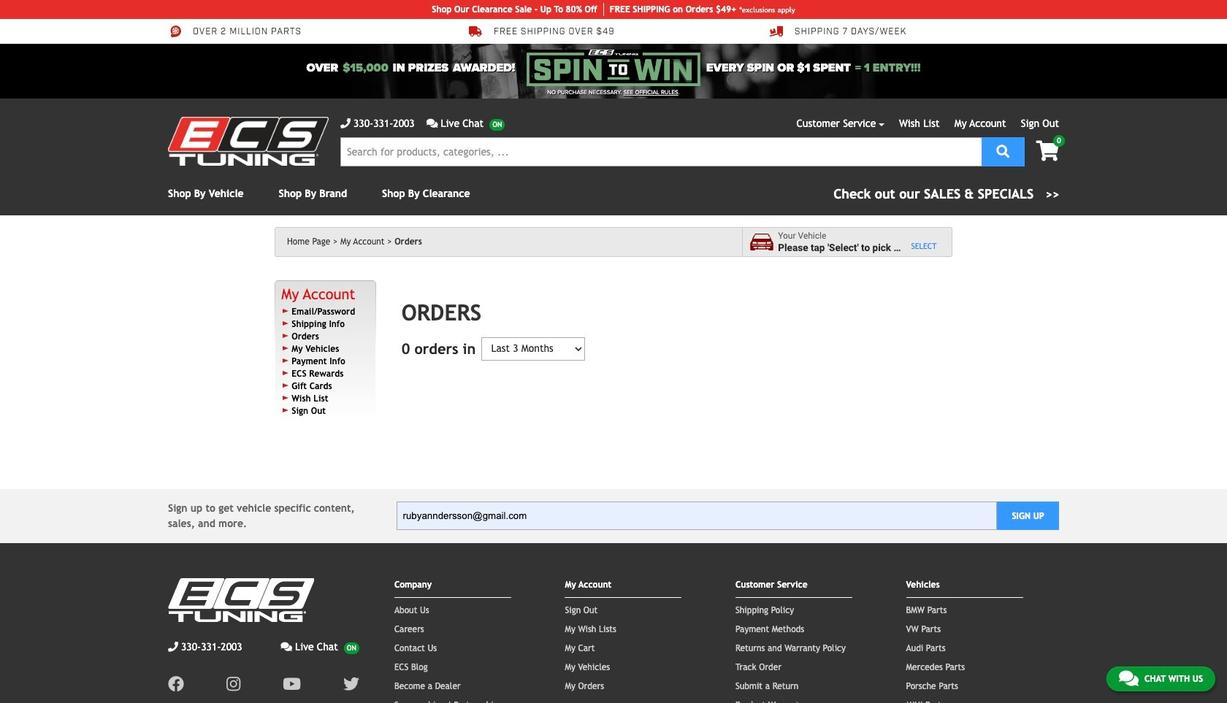 Task type: locate. For each thing, give the bounding box(es) containing it.
ecs tuning image
[[168, 117, 329, 166], [168, 579, 314, 622]]

comments image
[[427, 118, 438, 129]]

0 vertical spatial comments image
[[281, 642, 292, 652]]

Email email field
[[396, 502, 998, 531]]

instagram logo image
[[227, 676, 241, 693]]

ecs tuning 'spin to win' contest logo image
[[527, 50, 701, 86]]

2 ecs tuning image from the top
[[168, 579, 314, 622]]

1 horizontal spatial phone image
[[341, 118, 351, 129]]

youtube logo image
[[283, 676, 301, 693]]

1 vertical spatial comments image
[[1120, 670, 1139, 688]]

phone image
[[341, 118, 351, 129], [168, 642, 178, 652]]

phone image for comments image
[[341, 118, 351, 129]]

1 horizontal spatial comments image
[[1120, 670, 1139, 688]]

0 vertical spatial ecs tuning image
[[168, 117, 329, 166]]

1 vertical spatial ecs tuning image
[[168, 579, 314, 622]]

0 horizontal spatial phone image
[[168, 642, 178, 652]]

comments image
[[281, 642, 292, 652], [1120, 670, 1139, 688]]

Search text field
[[341, 137, 982, 167]]

0 horizontal spatial comments image
[[281, 642, 292, 652]]

0 vertical spatial phone image
[[341, 118, 351, 129]]

1 vertical spatial phone image
[[168, 642, 178, 652]]



Task type: describe. For each thing, give the bounding box(es) containing it.
1 ecs tuning image from the top
[[168, 117, 329, 166]]

search image
[[997, 144, 1010, 157]]

twitter logo image
[[343, 676, 360, 693]]

phone image for left comments icon
[[168, 642, 178, 652]]

shopping cart image
[[1037, 141, 1060, 162]]

facebook logo image
[[168, 676, 184, 693]]



Task type: vqa. For each thing, say whether or not it's contained in the screenshot.
the Dec
no



